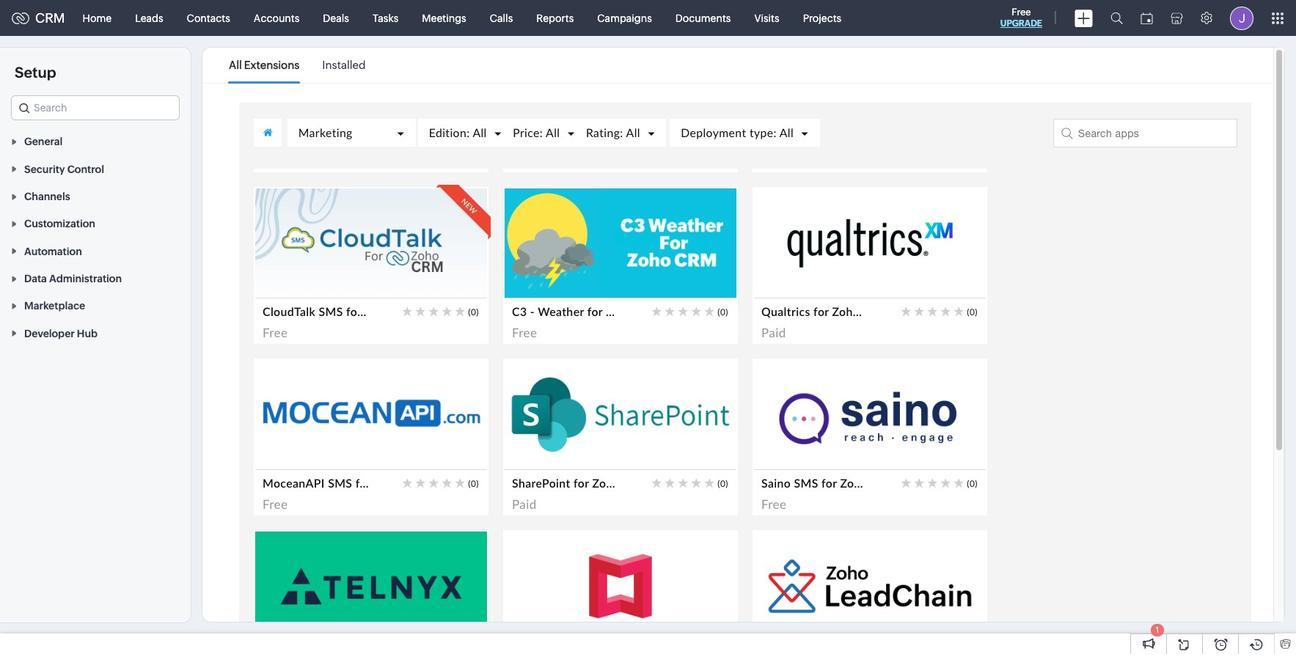 Task type: vqa. For each thing, say whether or not it's contained in the screenshot.
Security Control
yes



Task type: describe. For each thing, give the bounding box(es) containing it.
tasks link
[[361, 0, 410, 36]]

visits link
[[743, 0, 791, 36]]

customization
[[24, 218, 95, 230]]

home link
[[71, 0, 123, 36]]

extensions
[[244, 59, 300, 71]]

channels
[[24, 191, 70, 203]]

automation
[[24, 246, 82, 257]]

create menu image
[[1075, 9, 1093, 27]]

documents
[[676, 12, 731, 24]]

security control button
[[0, 155, 191, 182]]

developer
[[24, 328, 75, 340]]

deals
[[323, 12, 349, 24]]

administration
[[49, 273, 122, 285]]

calls
[[490, 12, 513, 24]]

all extensions
[[229, 59, 300, 71]]

search image
[[1111, 12, 1123, 24]]

general button
[[0, 128, 191, 155]]

all
[[229, 59, 242, 71]]

Search text field
[[12, 96, 179, 120]]

logo image
[[12, 12, 29, 24]]

upgrade
[[1001, 18, 1043, 29]]

accounts
[[254, 12, 300, 24]]

create menu element
[[1066, 0, 1102, 36]]

hub
[[77, 328, 98, 340]]

contacts
[[187, 12, 230, 24]]

leads
[[135, 12, 163, 24]]

installed
[[322, 59, 366, 71]]

crm link
[[12, 10, 65, 26]]

visits
[[755, 12, 780, 24]]

marketplace button
[[0, 292, 191, 319]]

control
[[67, 163, 104, 175]]

deals link
[[311, 0, 361, 36]]

free
[[1012, 7, 1031, 18]]

installed link
[[322, 48, 366, 82]]

marketplace
[[24, 300, 85, 312]]

calls link
[[478, 0, 525, 36]]

tasks
[[373, 12, 399, 24]]

meetings
[[422, 12, 466, 24]]

security
[[24, 163, 65, 175]]



Task type: locate. For each thing, give the bounding box(es) containing it.
data administration
[[24, 273, 122, 285]]

developer hub button
[[0, 319, 191, 347]]

home
[[83, 12, 112, 24]]

all extensions link
[[229, 48, 300, 82]]

customization button
[[0, 210, 191, 237]]

campaigns link
[[586, 0, 664, 36]]

data
[[24, 273, 47, 285]]

campaigns
[[597, 12, 652, 24]]

automation button
[[0, 237, 191, 265]]

profile element
[[1222, 0, 1263, 36]]

contacts link
[[175, 0, 242, 36]]

meetings link
[[410, 0, 478, 36]]

general
[[24, 136, 63, 148]]

projects link
[[791, 0, 854, 36]]

search element
[[1102, 0, 1132, 36]]

calendar image
[[1141, 12, 1153, 24]]

1
[[1156, 626, 1159, 635]]

accounts link
[[242, 0, 311, 36]]

setup
[[15, 64, 56, 81]]

data administration button
[[0, 265, 191, 292]]

projects
[[803, 12, 842, 24]]

channels button
[[0, 182, 191, 210]]

None field
[[11, 95, 180, 120]]

security control
[[24, 163, 104, 175]]

profile image
[[1230, 6, 1254, 30]]

crm
[[35, 10, 65, 26]]

leads link
[[123, 0, 175, 36]]

reports link
[[525, 0, 586, 36]]

free upgrade
[[1001, 7, 1043, 29]]

developer hub
[[24, 328, 98, 340]]

documents link
[[664, 0, 743, 36]]

reports
[[537, 12, 574, 24]]



